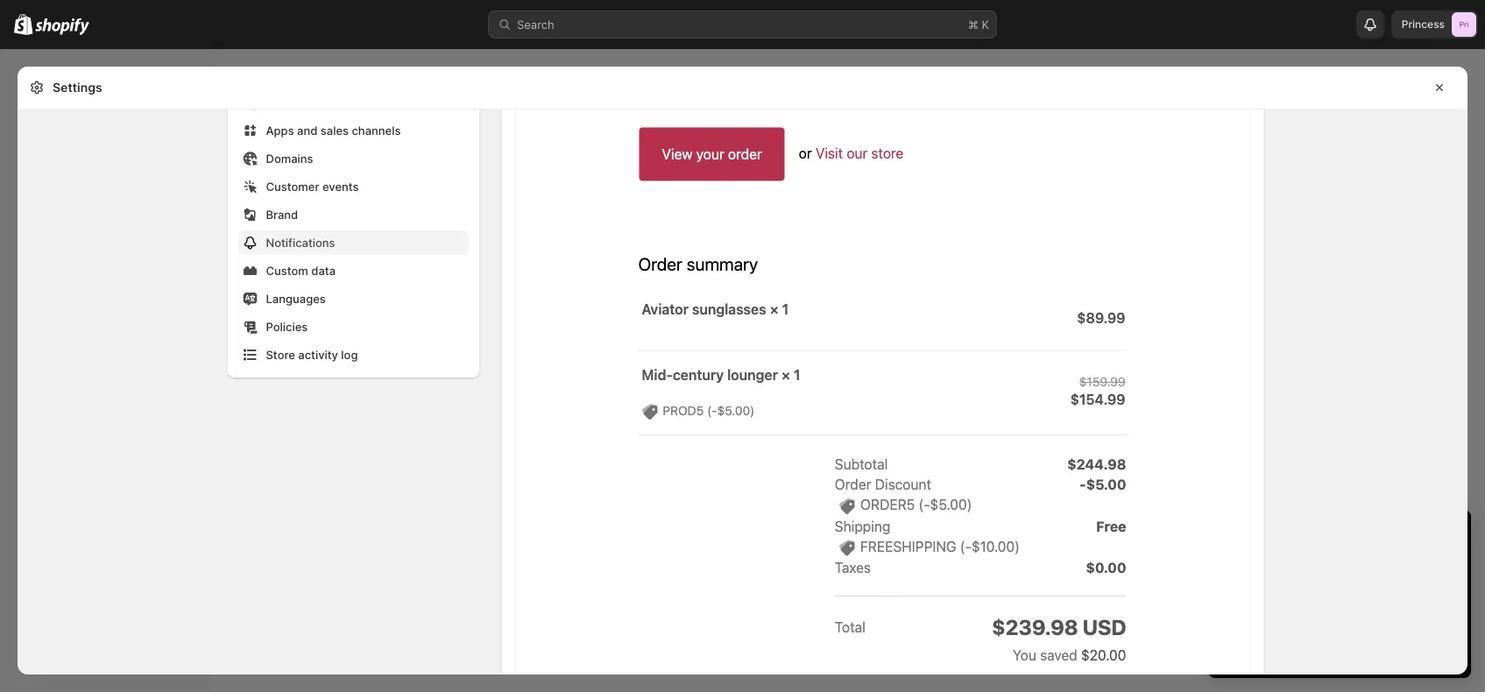 Task type: describe. For each thing, give the bounding box(es) containing it.
customer
[[266, 180, 319, 193]]

and for switch
[[1342, 558, 1362, 571]]

k
[[982, 18, 990, 31]]

customize
[[1367, 593, 1422, 606]]

apps and sales channels link
[[238, 118, 469, 143]]

0 horizontal spatial shopify image
[[14, 14, 33, 35]]

first 3 months for $1/month
[[1240, 575, 1388, 589]]

get:
[[1365, 558, 1386, 571]]

custom data
[[266, 264, 336, 277]]

princess image
[[1453, 12, 1477, 37]]

customer events
[[266, 180, 359, 193]]

policies
[[266, 320, 308, 334]]

paid
[[1290, 558, 1313, 571]]

⌘
[[969, 18, 979, 31]]

a
[[1280, 558, 1286, 571]]

in
[[1307, 526, 1321, 547]]

1 day left in your trial button
[[1209, 510, 1472, 547]]

languages
[[266, 292, 326, 305]]

store activity log
[[266, 348, 358, 362]]

switch to a paid plan and get:
[[1226, 558, 1386, 571]]

and for to
[[1306, 610, 1327, 624]]

store activity log link
[[238, 343, 469, 367]]

0 horizontal spatial to
[[1266, 558, 1277, 571]]

to customize your online store and add bonus features
[[1240, 593, 1449, 624]]

brand
[[266, 208, 298, 221]]

features
[[1390, 610, 1434, 624]]

custom data link
[[238, 259, 469, 283]]

settings
[[53, 80, 102, 95]]

settings dialog
[[18, 0, 1468, 675]]

home
[[42, 68, 74, 82]]

1 day left in your trial element
[[1209, 556, 1472, 678]]

⌘ k
[[969, 18, 990, 31]]

data
[[311, 264, 336, 277]]

1 horizontal spatial shopify image
[[35, 18, 90, 35]]

add
[[1330, 610, 1350, 624]]

0 vertical spatial store
[[1288, 593, 1316, 606]]

home link
[[11, 63, 200, 88]]

languages link
[[238, 287, 469, 311]]



Task type: vqa. For each thing, say whether or not it's contained in the screenshot.
the bottom the and
yes



Task type: locate. For each thing, give the bounding box(es) containing it.
princess
[[1402, 18, 1446, 31]]

custom
[[266, 264, 308, 277]]

$50
[[1240, 593, 1262, 606]]

1 vertical spatial your
[[1426, 593, 1449, 606]]

$50 app store credit
[[1240, 593, 1350, 606]]

1 horizontal spatial and
[[1306, 610, 1327, 624]]

1
[[1226, 526, 1235, 547]]

store
[[266, 348, 295, 362]]

sales
[[321, 124, 349, 137]]

apps
[[266, 124, 294, 137]]

to left a at the right of the page
[[1266, 558, 1277, 571]]

$1/month
[[1337, 575, 1388, 589]]

your
[[1326, 526, 1362, 547], [1426, 593, 1449, 606]]

notifications
[[266, 236, 335, 249]]

your up features
[[1426, 593, 1449, 606]]

2 vertical spatial and
[[1306, 610, 1327, 624]]

store down "$50 app store credit"
[[1276, 610, 1303, 624]]

and left add
[[1306, 610, 1327, 624]]

0 vertical spatial to
[[1266, 558, 1277, 571]]

notifications link
[[238, 231, 469, 255]]

bonus
[[1354, 610, 1387, 624]]

and
[[297, 124, 318, 137], [1342, 558, 1362, 571], [1306, 610, 1327, 624]]

domains
[[266, 152, 313, 165]]

brand link
[[238, 202, 469, 227]]

months
[[1275, 575, 1316, 589]]

1 horizontal spatial to
[[1353, 593, 1364, 606]]

shopify image
[[14, 14, 33, 35], [35, 18, 90, 35]]

store inside to customize your online store and add bonus features
[[1276, 610, 1303, 624]]

0 vertical spatial your
[[1326, 526, 1362, 547]]

trial
[[1367, 526, 1399, 547]]

first
[[1240, 575, 1262, 589]]

search
[[517, 18, 555, 31]]

left
[[1275, 526, 1302, 547]]

1 day left in your trial
[[1226, 526, 1399, 547]]

switch
[[1226, 558, 1263, 571]]

for
[[1319, 575, 1334, 589]]

to down "$1/month"
[[1353, 593, 1364, 606]]

your inside to customize your online store and add bonus features
[[1426, 593, 1449, 606]]

3
[[1265, 575, 1272, 589]]

online
[[1240, 610, 1273, 624]]

credit
[[1319, 593, 1350, 606]]

$50 app store credit link
[[1240, 593, 1350, 606]]

and right apps
[[297, 124, 318, 137]]

0 vertical spatial and
[[297, 124, 318, 137]]

policies link
[[238, 315, 469, 339]]

and up "$1/month"
[[1342, 558, 1362, 571]]

0 horizontal spatial your
[[1326, 526, 1362, 547]]

1 vertical spatial store
[[1276, 610, 1303, 624]]

apps and sales channels
[[266, 124, 401, 137]]

day
[[1239, 526, 1270, 547]]

your right in
[[1326, 526, 1362, 547]]

and inside to customize your online store and add bonus features
[[1306, 610, 1327, 624]]

1 vertical spatial to
[[1353, 593, 1364, 606]]

0 horizontal spatial and
[[297, 124, 318, 137]]

1 horizontal spatial your
[[1426, 593, 1449, 606]]

store
[[1288, 593, 1316, 606], [1276, 610, 1303, 624]]

log
[[341, 348, 358, 362]]

1 vertical spatial and
[[1342, 558, 1362, 571]]

and inside settings dialog
[[297, 124, 318, 137]]

channels
[[352, 124, 401, 137]]

to
[[1266, 558, 1277, 571], [1353, 593, 1364, 606]]

customer events link
[[238, 174, 469, 199]]

plan
[[1316, 558, 1339, 571]]

your inside dropdown button
[[1326, 526, 1362, 547]]

activity
[[298, 348, 338, 362]]

app
[[1265, 593, 1285, 606]]

to inside to customize your online store and add bonus features
[[1353, 593, 1364, 606]]

domains link
[[238, 146, 469, 171]]

store down months
[[1288, 593, 1316, 606]]

events
[[323, 180, 359, 193]]

2 horizontal spatial and
[[1342, 558, 1362, 571]]



